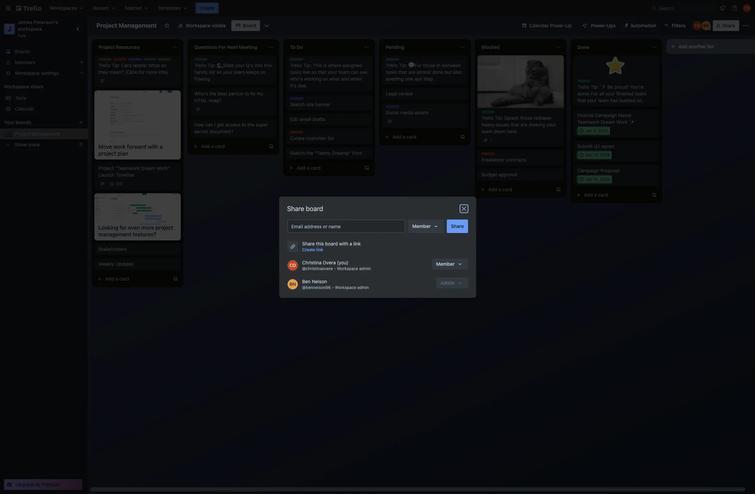 Task type: locate. For each thing, give the bounding box(es) containing it.
share button down 0 notifications icon
[[713, 20, 739, 31]]

tip: left 💬for
[[399, 62, 407, 68]]

1 horizontal spatial christina overa (christinaovera) image
[[693, 21, 702, 30]]

those inside trello tip trello tip: 💬for those in-between tasks that are almost done but also awaiting one last step.
[[423, 62, 435, 68]]

team right social
[[400, 105, 411, 110]]

your down be
[[606, 91, 615, 96]]

a down document?
[[211, 143, 214, 149]]

a down sketch the "teamy dreamy" font
[[307, 165, 310, 171]]

so up the working
[[311, 69, 317, 75]]

add a card down 'weekly updates'
[[105, 276, 129, 281]]

workspace views
[[4, 84, 43, 89]]

add a card down media
[[393, 134, 417, 140]]

2020 right 9,
[[598, 128, 608, 133]]

0 horizontal spatial create from template… image
[[268, 144, 274, 149]]

1 so from the left
[[216, 69, 222, 75]]

share button
[[713, 20, 739, 31], [447, 219, 468, 233]]

0 horizontal spatial share button
[[447, 219, 468, 233]]

member inside dropdown button
[[412, 223, 431, 229]]

2 power- from the left
[[591, 23, 607, 28]]

color: sky, title: "trello tip" element for trello tip: 🌊slide your q's into this handy list so your team keeps on flowing.
[[194, 58, 212, 63]]

a down 'weekly updates'
[[115, 276, 118, 281]]

management down your boards with 2 items element
[[32, 131, 60, 137]]

your up what
[[328, 69, 337, 75]]

2 vertical spatial design
[[386, 105, 399, 110]]

your
[[4, 119, 14, 125]]

31,
[[593, 177, 599, 182]]

add a card down jan 31, 2020 option at top
[[584, 192, 608, 198]]

0 horizontal spatial calendar
[[15, 106, 34, 112]]

create from template… image for trello tip: 💬for those in-between tasks that are almost done but also awaiting one last step.
[[460, 134, 465, 140]]

workspace up table at the left top
[[4, 84, 29, 89]]

0 horizontal spatial christina overa (christinaovera) image
[[287, 260, 298, 271]]

2020 inside option
[[600, 177, 610, 182]]

1 sketch from the top
[[290, 102, 305, 107]]

calendar for calendar power-up
[[529, 23, 549, 28]]

more inside trello tip: card labels! what do they mean? (click for more info)
[[146, 69, 157, 75]]

9,
[[593, 128, 597, 133]]

jan inside option
[[585, 128, 592, 133]]

team inside design team sketch site banner
[[305, 97, 315, 102]]

add left another on the top right of the page
[[679, 44, 687, 49]]

automation
[[630, 23, 656, 28]]

2020 for proposal
[[600, 177, 610, 182]]

2 sketch from the top
[[290, 150, 305, 156]]

add a card button down the assets
[[382, 132, 457, 142]]

add down sketch the "teamy dreamy" font
[[297, 165, 306, 171]]

2 vertical spatial team
[[400, 105, 411, 110]]

0 vertical spatial link
[[353, 241, 361, 246]]

a inside the share this board with a link create link
[[349, 241, 352, 246]]

1 vertical spatial can
[[205, 122, 213, 127]]

trello tip trello tip: 💬for those in-between tasks that are almost done but also awaiting one last step.
[[386, 58, 462, 82]]

with
[[339, 241, 348, 246]]

so inside trello tip trello tip: this is where assigned tasks live so that your team can see who's working on what and when it's due.
[[311, 69, 317, 75]]

team inside trello tip trello tip: this is where assigned tasks live so that your team can see who's working on what and when it's due.
[[339, 69, 349, 75]]

ben nelson (bennelson96) image left ben
[[287, 279, 298, 290]]

list right handy
[[209, 69, 215, 75]]

team inside trello tip trello tip: splash those redtape- heavy issues that are slowing your team down here.
[[482, 128, 492, 134]]

tasks inside trello tip trello tip: ✨ be proud! you're done! for all your finished tasks that your team has hustled on.
[[635, 91, 646, 96]]

0 horizontal spatial this
[[264, 62, 272, 68]]

list inside trello tip trello tip: 🌊slide your q's into this handy list so your team keeps on flowing.
[[209, 69, 215, 75]]

1 horizontal spatial board
[[325, 241, 338, 246]]

my
[[257, 91, 263, 96]]

those inside trello tip trello tip: splash those redtape- heavy issues that are slowing your team down here.
[[520, 115, 532, 121]]

freelancer
[[482, 157, 505, 163]]

Search field
[[657, 3, 716, 13]]

on inside trello tip trello tip: this is where assigned tasks live so that your team can see who's working on what and when it's due.
[[323, 76, 328, 82]]

hustled
[[619, 97, 635, 103]]

boards
[[15, 49, 30, 54]]

1 vertical spatial ✨
[[629, 119, 635, 125]]

0 horizontal spatial are
[[408, 69, 415, 75]]

1 horizontal spatial team
[[305, 97, 315, 102]]

the left 'super' on the top of page
[[247, 122, 254, 127]]

workspace down christina overa (you) @christinaovera • workspace admin
[[335, 285, 356, 290]]

create from template… image for trello tip: card labels! what do they mean? (click for more info)
[[173, 276, 178, 281]]

close image
[[460, 205, 468, 213]]

sketch site banner link
[[290, 101, 368, 108]]

list inside "link"
[[328, 135, 334, 141]]

1 vertical spatial member
[[436, 261, 454, 267]]

heavy
[[482, 122, 494, 127]]

1 vertical spatial are
[[521, 122, 527, 127]]

tip for trello tip: 🌊slide your q's into this handy list so your team keeps on flowing.
[[206, 58, 212, 63]]

0 vertical spatial sketch
[[290, 102, 305, 107]]

1 horizontal spatial are
[[521, 122, 527, 127]]

show menu image
[[743, 22, 749, 29]]

admin
[[359, 266, 371, 271], [357, 285, 369, 290]]

are inside trello tip trello tip: splash those redtape- heavy issues that are slowing your team down here.
[[521, 122, 527, 127]]

color: sky, title: "trello tip" element for trello tip: this is where assigned tasks live so that your team can see who's working on what and when it's due.
[[290, 58, 308, 63]]

dream left work
[[601, 119, 615, 125]]

for
[[591, 91, 598, 96]]

team for q's
[[234, 69, 245, 75]]

to inside how can i get access to the super secret document?
[[242, 122, 246, 127]]

1 horizontal spatial tasks
[[386, 69, 397, 75]]

can up when
[[351, 69, 359, 75]]

labels!
[[133, 62, 147, 68]]

1 vertical spatial create from template… image
[[556, 187, 561, 192]]

1 horizontal spatial color: purple, title: "design team" element
[[290, 97, 315, 102]]

0 vertical spatial color: purple, title: "design team" element
[[128, 58, 153, 63]]

0 horizontal spatial dream
[[141, 165, 155, 171]]

tip: inside trello tip trello tip: ✨ be proud! you're done! for all your finished tasks that your team has hustled on.
[[591, 84, 599, 90]]

0 vertical spatial member
[[412, 223, 431, 229]]

color: purple, title: "design team" element down 'legal review'
[[386, 105, 411, 110]]

1 vertical spatial the
[[247, 122, 254, 127]]

that down the is
[[318, 69, 326, 75]]

christina overa (christinaovera) image right the open information menu icon
[[743, 4, 751, 12]]

jan left 31,
[[585, 177, 592, 182]]

your inside trello tip trello tip: this is where assigned tasks live so that your team can see who's working on what and when it's due.
[[328, 69, 337, 75]]

1 vertical spatial project management
[[15, 131, 60, 137]]

tip for trello tip: ✨ be proud! you're done! for all your finished tasks that your team has hustled on.
[[589, 80, 595, 85]]

james
[[18, 19, 32, 25]]

0 horizontal spatial tasks
[[290, 69, 302, 75]]

link up christina
[[316, 247, 323, 252]]

2020 right 31,
[[600, 177, 610, 182]]

free
[[18, 33, 26, 38]]

campaign
[[595, 112, 617, 118], [577, 168, 599, 173]]

1 horizontal spatial color: orange, title: "one more step" element
[[482, 152, 495, 155]]

trello
[[143, 58, 154, 63], [194, 58, 205, 63], [290, 58, 301, 63], [386, 58, 397, 63], [98, 62, 110, 68], [194, 62, 206, 68], [290, 62, 302, 68], [386, 62, 398, 68], [577, 80, 588, 85], [577, 84, 589, 90], [482, 111, 492, 116], [482, 115, 494, 121]]

ben nelson (bennelson96) image
[[701, 21, 711, 30], [287, 279, 298, 290]]

jan left 9,
[[585, 128, 592, 133]]

1 vertical spatial color: purple, title: "design team" element
[[290, 97, 315, 102]]

1 vertical spatial team
[[305, 97, 315, 102]]

tip: inside trello tip trello tip: splash those redtape- heavy issues that are slowing your team down here.
[[495, 115, 503, 121]]

1 horizontal spatial member
[[436, 261, 454, 267]]

where
[[328, 62, 341, 68]]

tasks up who's
[[290, 69, 302, 75]]

are for almost
[[408, 69, 415, 75]]

1 horizontal spatial design
[[290, 97, 304, 102]]

0 horizontal spatial more
[[28, 142, 40, 147]]

has
[[610, 97, 618, 103]]

color: orange, title: "one more step" element for freelancer
[[482, 152, 495, 155]]

0 vertical spatial jan
[[585, 128, 592, 133]]

priority
[[113, 58, 128, 63]]

project management
[[96, 22, 157, 29], [15, 131, 60, 137]]

0 horizontal spatial can
[[205, 122, 213, 127]]

tip inside trello tip trello tip: ✨ be proud! you're done! for all your finished tasks that your team has hustled on.
[[589, 80, 595, 85]]

add a card button
[[382, 132, 457, 142], [190, 141, 266, 152], [286, 163, 362, 173], [478, 184, 553, 195], [573, 190, 649, 200], [94, 273, 170, 284]]

workspace
[[186, 23, 210, 28], [4, 84, 29, 89], [337, 266, 358, 271], [335, 285, 356, 290]]

person
[[228, 91, 243, 96]]

2 horizontal spatial list
[[707, 44, 714, 49]]

team inside design team social media assets
[[400, 105, 411, 110]]

member
[[412, 223, 431, 229], [436, 261, 454, 267]]

0 horizontal spatial management
[[32, 131, 60, 137]]

1 horizontal spatial create from template… image
[[556, 187, 561, 192]]

how
[[194, 122, 204, 127]]

share button down close icon
[[447, 219, 468, 233]]

sm image
[[621, 20, 630, 30]]

✨ inside trello tip trello tip: ✨ be proud! you're done! for all your finished tasks that your team has hustled on.
[[600, 84, 606, 90]]

awaiting
[[386, 76, 404, 82]]

jan for finalize
[[585, 128, 592, 133]]

tip: up issues
[[495, 115, 503, 121]]

tip: up handy
[[207, 62, 216, 68]]

they
[[98, 69, 108, 75]]

ups
[[607, 23, 616, 28]]

proposal
[[601, 168, 620, 173]]

your boards
[[4, 119, 31, 125]]

tip inside trello tip trello tip: this is where assigned tasks live so that your team can see who's working on what and when it's due.
[[302, 58, 308, 63]]

are inside trello tip trello tip: 💬for those in-between tasks that are almost done but also awaiting one last step.
[[408, 69, 415, 75]]

2020 inside option
[[598, 128, 608, 133]]

0 vertical spatial christina overa (christinaovera) image
[[743, 4, 751, 12]]

2 vertical spatial christina overa (christinaovera) image
[[287, 260, 298, 271]]

tasks inside trello tip trello tip: 💬for those in-between tasks that are almost done but also awaiting one last step.
[[386, 69, 397, 75]]

tasks for live
[[290, 69, 302, 75]]

to right the upgrade
[[36, 482, 40, 487]]

submit q1 report link
[[577, 143, 656, 150]]

0 vertical spatial create from template… image
[[268, 144, 274, 149]]

add a card for trello tip: 🌊slide your q's into this handy list so your team keeps on flowing.
[[201, 143, 225, 149]]

color: sky, title: "trello tip" element
[[143, 58, 161, 63], [194, 58, 212, 63], [290, 58, 308, 63], [386, 58, 404, 63], [577, 80, 595, 85], [482, 111, 500, 116]]

to left fix
[[245, 91, 249, 96]]

1 horizontal spatial list
[[328, 135, 334, 141]]

0 vertical spatial 2020
[[598, 128, 608, 133]]

boards link
[[0, 46, 88, 57]]

christina overa (christinaovera) image left christina
[[287, 260, 298, 271]]

link right with
[[353, 241, 361, 246]]

calendar left up
[[529, 23, 549, 28]]

campaign down has
[[595, 112, 617, 118]]

calendar down table at the left top
[[15, 106, 34, 112]]

calendar
[[529, 23, 549, 28], [15, 106, 34, 112]]

1 down heavy
[[490, 138, 492, 143]]

2 horizontal spatial color: purple, title: "design team" element
[[386, 105, 411, 110]]

this inside trello tip trello tip: 🌊slide your q's into this handy list so your team keeps on flowing.
[[264, 62, 272, 68]]

color: orange, title: "one more step" element up curate
[[290, 131, 304, 134]]

0 horizontal spatial 1
[[80, 142, 82, 147]]

team for social
[[400, 105, 411, 110]]

admin inside ben nelson @bennelson96 • workspace admin
[[357, 285, 369, 290]]

christina overa (christinaovera) image
[[743, 4, 751, 12], [693, 21, 702, 30], [287, 260, 298, 271]]

add a card down document?
[[201, 143, 225, 149]]

assets
[[415, 110, 429, 115]]

2020 for campaign
[[598, 128, 608, 133]]

board inside the share this board with a link create link
[[325, 241, 338, 246]]

a down budget approval
[[498, 186, 501, 192]]

team down heavy
[[482, 128, 492, 134]]

are up one
[[408, 69, 415, 75]]

create inside the share this board with a link create link
[[302, 247, 315, 252]]

1 vertical spatial this
[[316, 241, 324, 246]]

Email address or name text field
[[291, 221, 404, 231]]

card down media
[[407, 134, 417, 140]]

trello tip: splash those redtape- heavy issues that are slowing your team down here. link
[[482, 115, 560, 135]]

keeps
[[246, 69, 259, 75]]

tip inside trello tip trello tip: splash those redtape- heavy issues that are slowing your team down here.
[[494, 111, 500, 116]]

team left keeps
[[234, 69, 245, 75]]

tip: for trello tip: 💬for those in-between tasks that are almost done but also awaiting one last step.
[[399, 62, 407, 68]]

1 vertical spatial project
[[15, 131, 30, 137]]

✨ inside finalize campaign name: teamwork dream work ✨
[[629, 119, 635, 125]]

dream left work"
[[141, 165, 155, 171]]

0 horizontal spatial color: orange, title: "one more step" element
[[290, 131, 304, 134]]

j
[[8, 25, 11, 33]]

workspace visible
[[186, 23, 226, 28]]

submit q1 report
[[577, 143, 614, 149]]

1 vertical spatial 2020
[[600, 177, 610, 182]]

more down "what" at top left
[[146, 69, 157, 75]]

design team sketch site banner
[[290, 97, 331, 107]]

and
[[341, 76, 349, 82]]

0 horizontal spatial create
[[200, 5, 215, 11]]

share inside the share this board with a link create link
[[302, 241, 315, 246]]

add a card button down weekly updates link at bottom
[[94, 273, 170, 284]]

color: red, title: "priority" element
[[113, 58, 128, 63]]

tip inside trello tip trello tip: 💬for those in-between tasks that are almost done but also awaiting one last step.
[[398, 58, 404, 63]]

1 jan from the top
[[585, 128, 592, 133]]

dreamy"
[[332, 150, 351, 156]]

can inside trello tip trello tip: this is where assigned tasks live so that your team can see who's working on what and when it's due.
[[351, 69, 359, 75]]

0 vertical spatial project management
[[96, 22, 157, 29]]

down
[[494, 128, 506, 134]]

sketch inside design team sketch site banner
[[290, 102, 305, 107]]

open information menu image
[[731, 5, 738, 11]]

management left star or unstar board image
[[119, 22, 157, 29]]

last
[[414, 76, 422, 82]]

star or unstar board image
[[164, 23, 169, 28]]

0 vertical spatial •
[[334, 266, 336, 271]]

1 horizontal spatial calendar
[[529, 23, 549, 28]]

member for member dropdown button
[[412, 223, 431, 229]]

report
[[601, 143, 614, 149]]

member button
[[432, 258, 468, 269]]

"teamy
[[315, 150, 331, 156]]

this up christina
[[316, 241, 324, 246]]

on left what
[[323, 76, 328, 82]]

sketch left "site"
[[290, 102, 305, 107]]

dec
[[585, 152, 593, 157]]

1 vertical spatial admin
[[357, 285, 369, 290]]

• right @bennelson96
[[332, 285, 334, 290]]

0 vertical spatial admin
[[359, 266, 371, 271]]

1 vertical spatial board
[[325, 241, 338, 246]]

0 vertical spatial board
[[306, 205, 323, 212]]

design for sketch
[[290, 97, 304, 102]]

list
[[707, 44, 714, 49], [209, 69, 215, 75], [328, 135, 334, 141]]

0 vertical spatial create
[[200, 5, 215, 11]]

0 vertical spatial color: orange, title: "one more step" element
[[290, 131, 304, 134]]

team left banner
[[305, 97, 315, 102]]

2 horizontal spatial design
[[386, 105, 399, 110]]

that up one
[[399, 69, 407, 75]]

design inside design team sketch site banner
[[290, 97, 304, 102]]

to right 'access'
[[242, 122, 246, 127]]

0 vertical spatial ben nelson (bennelson96) image
[[701, 21, 711, 30]]

j link
[[4, 24, 15, 34]]

0 vertical spatial the
[[209, 91, 216, 96]]

more
[[146, 69, 157, 75], [28, 142, 40, 147]]

0 vertical spatial to
[[245, 91, 249, 96]]

1 horizontal spatial dream
[[601, 119, 615, 125]]

members link
[[0, 57, 88, 68]]

members
[[15, 59, 35, 65]]

card for trello tip: card labels! what do they mean? (click for more info)
[[119, 276, 129, 281]]

1 horizontal spatial so
[[311, 69, 317, 75]]

dream inside finalize campaign name: teamwork dream work ✨
[[601, 119, 615, 125]]

1 vertical spatial link
[[316, 247, 323, 252]]

add board image
[[78, 120, 84, 125]]

0 vertical spatial this
[[264, 62, 272, 68]]

design team social media assets
[[386, 105, 429, 115]]

tip: up for
[[591, 84, 599, 90]]

trello tip trello tip: this is where assigned tasks live so that your team can see who's working on what and when it's due.
[[290, 58, 368, 88]]

create from template… image
[[268, 144, 274, 149], [556, 187, 561, 192]]

✨ down name:
[[629, 119, 635, 125]]

✨ up all
[[600, 84, 606, 90]]

design inside design team social media assets
[[386, 105, 399, 110]]

can inside how can i get access to the super secret document?
[[205, 122, 213, 127]]

project inside project "teamwork dream work" launch timeline
[[98, 165, 114, 171]]

more right show
[[28, 142, 40, 147]]

this right into
[[264, 62, 272, 68]]

edit
[[290, 116, 298, 122]]

social media assets link
[[386, 109, 464, 116]]

0 horizontal spatial on
[[260, 69, 266, 75]]

color: purple, title: "design team" element up for
[[128, 58, 153, 63]]

team up for
[[143, 58, 153, 63]]

list right customer
[[328, 135, 334, 141]]

card down "teamy
[[311, 165, 321, 171]]

handy
[[194, 69, 208, 75]]

your down redtape- at right
[[546, 122, 556, 127]]

1 down add board icon
[[80, 142, 82, 147]]

color: purple, title: "design team" element for sketch site banner
[[290, 97, 315, 102]]

0 vertical spatial are
[[408, 69, 415, 75]]

your left q's
[[235, 62, 245, 68]]

admin inside christina overa (you) @christinaovera • workspace admin
[[359, 266, 371, 271]]

trello tip: card labels! what do they mean? (click for more info) link
[[98, 62, 177, 76]]

0 horizontal spatial color: purple, title: "design team" element
[[128, 58, 153, 63]]

1 horizontal spatial create
[[302, 247, 315, 252]]

are left "slowing" at the right
[[521, 122, 527, 127]]

dream inside project "teamwork dream work" launch timeline
[[141, 165, 155, 171]]

2 vertical spatial to
[[36, 482, 40, 487]]

management inside text box
[[119, 22, 157, 29]]

1 horizontal spatial those
[[520, 115, 532, 121]]

create
[[200, 5, 215, 11], [302, 247, 315, 252]]

who's
[[194, 91, 208, 96]]

1 vertical spatial jan
[[585, 177, 592, 182]]

design
[[128, 58, 142, 63], [290, 97, 304, 102], [386, 105, 399, 110]]

color: purple, title: "design team" element
[[128, 58, 153, 63], [290, 97, 315, 102], [386, 105, 411, 110]]

ben nelson (bennelson96) image up add another list button
[[701, 21, 711, 30]]

1 horizontal spatial this
[[316, 241, 324, 246]]

color: orange, title: "one more step" element
[[290, 131, 304, 134], [482, 152, 495, 155]]

add down 'budget'
[[488, 186, 497, 192]]

0 horizontal spatial the
[[209, 91, 216, 96]]

0 horizontal spatial those
[[423, 62, 435, 68]]

power- inside button
[[591, 23, 607, 28]]

• down overa
[[334, 266, 336, 271]]

the up snag?
[[209, 91, 216, 96]]

tip: inside trello tip trello tip: this is where assigned tasks live so that your team can see who's working on what and when it's due.
[[303, 62, 311, 68]]

2 horizontal spatial tasks
[[635, 91, 646, 96]]

1 vertical spatial create
[[302, 247, 315, 252]]

1 vertical spatial color: orange, title: "one more step" element
[[482, 152, 495, 155]]

member inside popup button
[[436, 261, 454, 267]]

0 horizontal spatial ✨
[[600, 84, 606, 90]]

0 vertical spatial list
[[707, 44, 714, 49]]

list right another on the top right of the page
[[707, 44, 714, 49]]

0 vertical spatial dream
[[601, 119, 615, 125]]

0 vertical spatial can
[[351, 69, 359, 75]]

team inside trello tip trello tip: 🌊slide your q's into this handy list so your team keeps on flowing.
[[234, 69, 245, 75]]

workspace inside christina overa (you) @christinaovera • workspace admin
[[337, 266, 358, 271]]

campaign inside finalize campaign name: teamwork dream work ✨
[[595, 112, 617, 118]]

the left "teamy
[[306, 150, 313, 156]]

list inside button
[[707, 44, 714, 49]]

the inside who's the best person to fix my html snag?
[[209, 91, 216, 96]]

0 vertical spatial share button
[[713, 20, 739, 31]]

• inside christina overa (you) @christinaovera • workspace admin
[[334, 266, 336, 271]]

finalize campaign name: teamwork dream work ✨
[[577, 112, 635, 125]]

1 vertical spatial calendar
[[15, 106, 34, 112]]

show more
[[15, 142, 40, 147]]

campaign up jan 31, 2020 option at top
[[577, 168, 599, 173]]

workspace down create button
[[186, 23, 210, 28]]

tip: inside trello tip: card labels! what do they mean? (click for more info)
[[112, 62, 120, 68]]

management
[[119, 22, 157, 29], [32, 131, 60, 137]]

dream
[[601, 119, 615, 125], [141, 165, 155, 171]]

Jan 31, 2020 checkbox
[[577, 175, 612, 183]]

trello tip halp
[[143, 58, 167, 63]]

that down done!
[[577, 97, 586, 103]]

tip
[[155, 58, 161, 63], [206, 58, 212, 63], [302, 58, 308, 63], [398, 58, 404, 63], [589, 80, 595, 85], [494, 111, 500, 116]]

a right with
[[349, 241, 352, 246]]

table
[[15, 95, 26, 101]]

jan inside option
[[585, 177, 592, 182]]

2 jan from the top
[[585, 177, 592, 182]]

create from template… image
[[460, 134, 465, 140], [364, 165, 370, 171], [652, 192, 657, 198], [173, 276, 178, 281]]

that up here.
[[511, 122, 519, 127]]

0 vertical spatial project
[[96, 22, 117, 29]]

1 vertical spatial •
[[332, 285, 334, 290]]

your down for
[[587, 97, 597, 103]]

tip inside trello tip trello tip: 🌊slide your q's into this handy list so your team keeps on flowing.
[[206, 58, 212, 63]]

create up the workspace visible
[[200, 5, 215, 11]]

what
[[148, 62, 160, 68]]

1 horizontal spatial on
[[323, 76, 328, 82]]

card down document?
[[215, 143, 225, 149]]

color: purple, title: "design team" element down due.
[[290, 97, 315, 102]]

access
[[225, 122, 240, 127]]

color: purple, title: "design team" element for social media assets
[[386, 105, 411, 110]]

font
[[352, 150, 362, 156]]

tip: inside trello tip trello tip: 💬for those in-between tasks that are almost done but also awaiting one last step.
[[399, 62, 407, 68]]

drafts
[[312, 116, 325, 122]]

add a card button for trello tip: this is where assigned tasks live so that your team can see who's working on what and when it's due.
[[286, 163, 362, 173]]

1 horizontal spatial ben nelson (bennelson96) image
[[701, 21, 711, 30]]

add a card button down "teamy
[[286, 163, 362, 173]]

tasks inside trello tip trello tip: this is where assigned tasks live so that your team can see who's working on what and when it's due.
[[290, 69, 302, 75]]

color: sky, title: "trello tip" element for trello tip: 💬for those in-between tasks that are almost done but also awaiting one last step.
[[386, 58, 404, 63]]

1 horizontal spatial can
[[351, 69, 359, 75]]

create from template… image for how can i get access to the super secret document?
[[268, 144, 274, 149]]

sketch
[[290, 102, 305, 107], [290, 150, 305, 156]]

2 so from the left
[[311, 69, 317, 75]]

your down 🌊slide at the left top
[[223, 69, 233, 75]]

edit email drafts
[[290, 116, 325, 122]]

that inside trello tip trello tip: splash those redtape- heavy issues that are slowing your team down here.
[[511, 122, 519, 127]]

tasks up on.
[[635, 91, 646, 96]]

2 vertical spatial project
[[98, 165, 114, 171]]

tip: inside trello tip trello tip: 🌊slide your q's into this handy list so your team keeps on flowing.
[[207, 62, 216, 68]]

campaign proposal link
[[577, 167, 656, 174]]



Task type: vqa. For each thing, say whether or not it's contained in the screenshot.
'Up'
yes



Task type: describe. For each thing, give the bounding box(es) containing it.
weekly updates link
[[98, 261, 177, 267]]

team for sketch
[[305, 97, 315, 102]]

here.
[[507, 128, 518, 134]]

project for "project "teamwork dream work" launch timeline" link
[[98, 165, 114, 171]]

add down 'weekly'
[[105, 276, 114, 281]]

budget
[[482, 172, 497, 177]]

0 notifications image
[[719, 4, 727, 12]]

up
[[565, 23, 572, 28]]

search image
[[651, 5, 657, 11]]

add a card down budget approval
[[488, 186, 512, 192]]

name:
[[618, 112, 632, 118]]

customer
[[306, 135, 326, 141]]

0 / 6
[[116, 181, 122, 186]]

be
[[607, 84, 613, 90]]

teamwork
[[577, 119, 599, 125]]

1 power- from the left
[[550, 23, 565, 28]]

stakeholders link
[[98, 246, 177, 252]]

add down jan 31, 2020 option at top
[[584, 192, 593, 198]]

this inside the share this board with a link create link
[[316, 241, 324, 246]]

color: orange, title: "one more step" element for curate
[[290, 131, 304, 134]]

0 horizontal spatial link
[[316, 247, 323, 252]]

peterson's
[[34, 19, 58, 25]]

list for curate customer list
[[328, 135, 334, 141]]

document?
[[209, 128, 233, 134]]

halp
[[158, 58, 167, 63]]

1 horizontal spatial share button
[[713, 20, 739, 31]]

assigned
[[343, 62, 362, 68]]

boards
[[16, 119, 31, 125]]

create link button
[[302, 246, 323, 253]]

updates
[[115, 261, 134, 267]]

jan 31, 2020
[[585, 177, 610, 182]]

primary element
[[0, 0, 755, 16]]

0 horizontal spatial design
[[128, 58, 142, 63]]

0 horizontal spatial team
[[143, 58, 153, 63]]

one
[[405, 76, 413, 82]]

member button
[[408, 219, 444, 233]]

create inside create button
[[200, 5, 215, 11]]

tip for trello tip: this is where assigned tasks live so that your team can see who's working on what and when it's due.
[[302, 58, 308, 63]]

also
[[453, 69, 462, 75]]

workspace
[[18, 26, 42, 32]]

that inside trello tip trello tip: this is where assigned tasks live so that your team can see who's working on what and when it's due.
[[318, 69, 326, 75]]

workspace visible button
[[174, 20, 230, 31]]

team inside trello tip trello tip: ✨ be proud! you're done! for all your finished tasks that your team has hustled on.
[[598, 97, 609, 103]]

site
[[306, 102, 314, 107]]

upgrade to premium link
[[4, 479, 82, 490]]

1 vertical spatial christina overa (christinaovera) image
[[693, 21, 702, 30]]

your boards with 2 items element
[[4, 118, 68, 126]]

project "teamwork dream work" launch timeline
[[98, 165, 170, 178]]

tip: for trello tip: ✨ be proud! you're done! for all your finished tasks that your team has hustled on.
[[591, 84, 599, 90]]

tasks for that
[[386, 69, 397, 75]]

your inside trello tip trello tip: splash those redtape- heavy issues that are slowing your team down here.
[[546, 122, 556, 127]]

james peterson's workspace link
[[18, 19, 59, 32]]

add another list button
[[666, 39, 755, 54]]

create from template… image for trello tip: this is where assigned tasks live so that your team can see who's working on what and when it's due.
[[364, 165, 370, 171]]

how can i get access to the super secret document? link
[[194, 121, 272, 135]]

1 vertical spatial ben nelson (bennelson96) image
[[287, 279, 298, 290]]

add inside button
[[679, 44, 687, 49]]

that inside trello tip trello tip: ✨ be proud! you're done! for all your finished tasks that your team has hustled on.
[[577, 97, 586, 103]]

/
[[119, 181, 120, 186]]

add a card for trello tip: 💬for those in-between tasks that are almost done but also awaiting one last step.
[[393, 134, 417, 140]]

color: lime, title: "halp" element
[[158, 58, 171, 63]]

mean?
[[109, 69, 124, 75]]

add down secret
[[201, 143, 210, 149]]

(click
[[125, 69, 137, 75]]

live
[[303, 69, 310, 75]]

do
[[161, 62, 167, 68]]

customize views image
[[263, 22, 270, 29]]

filters
[[672, 23, 685, 28]]

those for slowing
[[520, 115, 532, 121]]

1 horizontal spatial link
[[353, 241, 361, 246]]

another
[[689, 44, 706, 49]]

member for member popup button
[[436, 261, 454, 267]]

the for who's
[[209, 91, 216, 96]]

add a card for trello tip: this is where assigned tasks live so that your team can see who's working on what and when it's due.
[[297, 165, 321, 171]]

when
[[351, 76, 362, 82]]

but
[[445, 69, 452, 75]]

best
[[218, 91, 227, 96]]

trello inside trello tip: card labels! what do they mean? (click for more info)
[[98, 62, 110, 68]]

splash
[[504, 115, 519, 121]]

workspace inside workspace visible button
[[186, 23, 210, 28]]

a down media
[[403, 134, 405, 140]]

issues
[[496, 122, 509, 127]]

done!
[[577, 91, 590, 96]]

Board name text field
[[93, 20, 160, 31]]

those for almost
[[423, 62, 435, 68]]

visible
[[212, 23, 226, 28]]

so inside trello tip trello tip: 🌊slide your q's into this handy list so your team keeps on flowing.
[[216, 69, 222, 75]]

weekly
[[98, 261, 114, 267]]

jan for campaign
[[585, 177, 592, 182]]

legal review
[[386, 91, 413, 96]]

share board
[[287, 205, 323, 212]]

project "teamwork dream work" launch timeline link
[[98, 165, 177, 178]]

2019
[[600, 152, 610, 157]]

Jan 9, 2020 checkbox
[[577, 127, 610, 135]]

add a card button for trello tip: card labels! what do they mean? (click for more info)
[[94, 273, 170, 284]]

for
[[139, 69, 145, 75]]

flowing.
[[194, 76, 211, 82]]

add a card button down jan 31, 2020
[[573, 190, 649, 200]]

that inside trello tip trello tip: 💬for those in-between tasks that are almost done but also awaiting one last step.
[[399, 69, 407, 75]]

0 horizontal spatial project management
[[15, 131, 60, 137]]

team for where
[[339, 69, 349, 75]]

priority design team
[[113, 58, 153, 63]]

working
[[304, 76, 321, 82]]

tip: for trello tip: 🌊slide your q's into this handy list so your team keeps on flowing.
[[207, 62, 216, 68]]

add a card button for trello tip: 💬for those in-between tasks that are almost done but also awaiting one last step.
[[382, 132, 457, 142]]

list for add another list
[[707, 44, 714, 49]]

power-ups
[[591, 23, 616, 28]]

are for slowing
[[521, 122, 527, 127]]

project inside text box
[[96, 22, 117, 29]]

color: yellow, title: "copy request" element
[[98, 58, 112, 61]]

• inside ben nelson @bennelson96 • workspace admin
[[332, 285, 334, 290]]

design for social
[[386, 105, 399, 110]]

calendar power-up
[[529, 23, 572, 28]]

1 vertical spatial share button
[[447, 219, 468, 233]]

tip for trello tip: 💬for those in-between tasks that are almost done but also awaiting one last step.
[[398, 58, 404, 63]]

a down jan 31, 2020 option at top
[[594, 192, 597, 198]]

tip: for trello tip: this is where assigned tasks live so that your team can see who's working on what and when it's due.
[[303, 62, 311, 68]]

add a card button down budget approval 'link'
[[478, 184, 553, 195]]

legal review link
[[386, 90, 464, 97]]

1 vertical spatial more
[[28, 142, 40, 147]]

card for trello tip: 💬for those in-between tasks that are almost done but also awaiting one last step.
[[407, 134, 417, 140]]

banner
[[315, 102, 331, 107]]

project for project management link
[[15, 131, 30, 137]]

upgrade to premium
[[16, 482, 61, 487]]

sketch the "teamy dreamy" font link
[[290, 150, 368, 156]]

email
[[300, 116, 311, 122]]

filters button
[[662, 20, 688, 31]]

on inside trello tip trello tip: 🌊slide your q's into this handy list so your team keeps on flowing.
[[260, 69, 266, 75]]

workspace inside ben nelson @bennelson96 • workspace admin
[[335, 285, 356, 290]]

calendar for calendar
[[15, 106, 34, 112]]

calendar link
[[15, 106, 84, 112]]

add a card button for trello tip: 🌊slide your q's into this handy list so your team keeps on flowing.
[[190, 141, 266, 152]]

jan 9, 2020
[[585, 128, 608, 133]]

project management inside text box
[[96, 22, 157, 29]]

you're
[[630, 84, 644, 90]]

Dec 17, 2019 checkbox
[[577, 151, 612, 159]]

add a card for trello tip: card labels! what do they mean? (click for more info)
[[105, 276, 129, 281]]

the for sketch
[[306, 150, 313, 156]]

the inside how can i get access to the super secret document?
[[247, 122, 254, 127]]

card for trello tip: 🌊slide your q's into this handy list so your team keeps on flowing.
[[215, 143, 225, 149]]

team for redtape-
[[482, 128, 492, 134]]

color: sky, title: "trello tip" element for trello tip: ✨ be proud! you're done! for all your finished tasks that your team has hustled on.
[[577, 80, 595, 85]]

james peterson's workspace free
[[18, 19, 59, 38]]

card down jan 31, 2020
[[598, 192, 608, 198]]

6
[[120, 181, 122, 186]]

1 vertical spatial management
[[32, 131, 60, 137]]

trello tip trello tip: splash those redtape- heavy issues that are slowing your team down here.
[[482, 111, 556, 134]]

dec 17, 2019
[[585, 152, 610, 157]]

get
[[217, 122, 224, 127]]

power-ups button
[[577, 20, 620, 31]]

snag?
[[209, 97, 222, 103]]

review
[[399, 91, 413, 96]]

create from template… image for budget approval
[[556, 187, 561, 192]]

board
[[243, 23, 256, 28]]

card down approval at the right top of page
[[502, 186, 512, 192]]

color: sky, title: "trello tip" element for trello tip: splash those redtape- heavy issues that are slowing your team down here.
[[482, 111, 500, 116]]

q1
[[594, 143, 600, 149]]

1 horizontal spatial 1
[[490, 138, 492, 143]]

social
[[386, 110, 399, 115]]

weekly updates
[[98, 261, 134, 267]]

in-
[[436, 62, 442, 68]]

card for trello tip: this is where assigned tasks live so that your team can see who's working on what and when it's due.
[[311, 165, 321, 171]]

between
[[442, 62, 461, 68]]

budget approval link
[[482, 171, 560, 178]]

1 vertical spatial campaign
[[577, 168, 599, 173]]

add down social
[[393, 134, 401, 140]]

to inside who's the best person to fix my html snag?
[[245, 91, 249, 96]]

finished
[[616, 91, 634, 96]]



